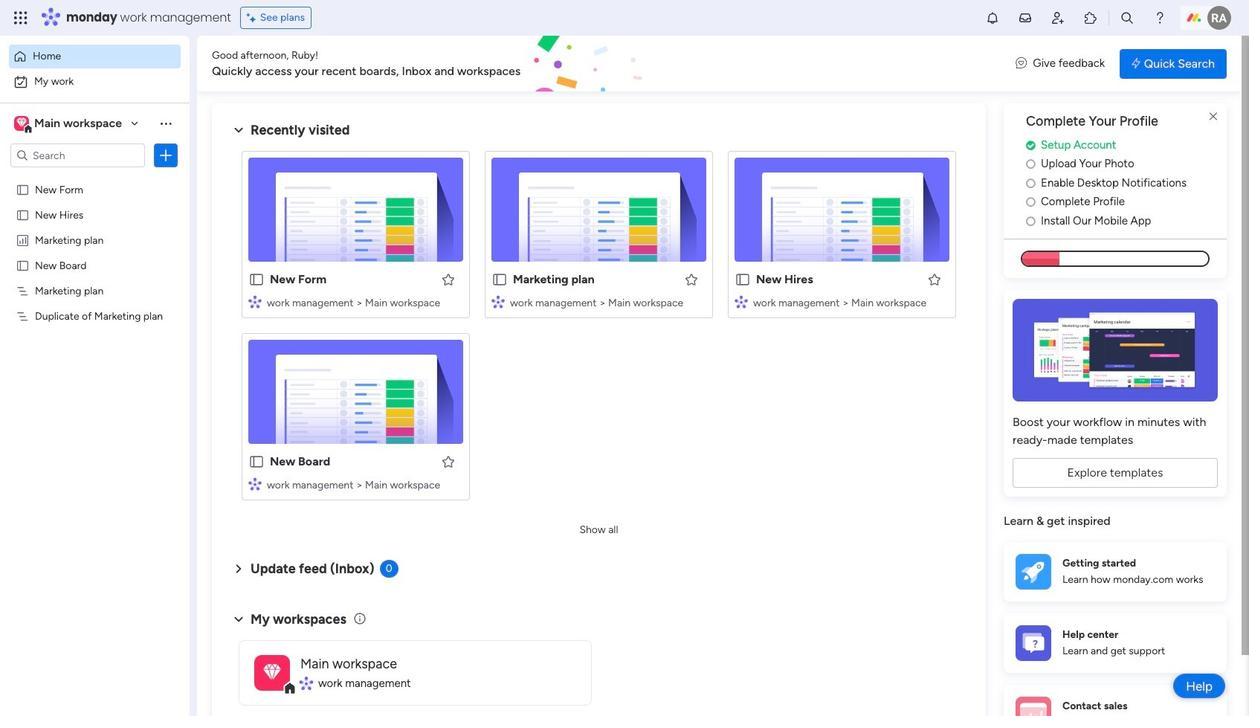 Task type: describe. For each thing, give the bounding box(es) containing it.
close recently visited image
[[230, 121, 248, 139]]

1 horizontal spatial public board image
[[248, 272, 265, 288]]

check circle image
[[1027, 140, 1036, 151]]

help image
[[1153, 10, 1168, 25]]

workspace options image
[[158, 116, 173, 131]]

update feed image
[[1019, 10, 1033, 25]]

invite members image
[[1051, 10, 1066, 25]]

options image
[[158, 148, 173, 163]]

contact sales element
[[1004, 685, 1228, 716]]

0 horizontal spatial add to favorites image
[[441, 454, 456, 469]]

v2 user feedback image
[[1016, 55, 1028, 72]]

0 horizontal spatial public board image
[[16, 182, 30, 196]]

search everything image
[[1120, 10, 1135, 25]]

2 vertical spatial option
[[0, 176, 190, 179]]

add to favorites image
[[441, 272, 456, 287]]

2 circle o image from the top
[[1027, 216, 1036, 227]]

close my workspaces image
[[230, 611, 248, 628]]

notifications image
[[986, 10, 1001, 25]]

open update feed (inbox) image
[[230, 560, 248, 578]]

1 vertical spatial option
[[9, 70, 181, 94]]

templates image image
[[1018, 299, 1214, 402]]

getting started element
[[1004, 542, 1228, 602]]

workspace image
[[14, 115, 29, 132]]



Task type: locate. For each thing, give the bounding box(es) containing it.
help center element
[[1004, 614, 1228, 673]]

Search in workspace field
[[31, 147, 124, 164]]

1 circle o image from the top
[[1027, 159, 1036, 170]]

list box
[[0, 174, 190, 529]]

0 vertical spatial circle o image
[[1027, 159, 1036, 170]]

1 vertical spatial circle o image
[[1027, 197, 1036, 208]]

add to favorites image
[[684, 272, 699, 287], [928, 272, 943, 287], [441, 454, 456, 469]]

select product image
[[13, 10, 28, 25]]

option
[[9, 45, 181, 68], [9, 70, 181, 94], [0, 176, 190, 179]]

dapulse x slim image
[[1205, 108, 1223, 126]]

0 element
[[380, 560, 398, 578]]

2 horizontal spatial public board image
[[492, 272, 508, 288]]

public board image
[[16, 182, 30, 196], [248, 272, 265, 288], [492, 272, 508, 288]]

monday marketplace image
[[1084, 10, 1099, 25]]

public dashboard image
[[16, 233, 30, 247]]

see plans image
[[247, 10, 260, 26]]

1 horizontal spatial add to favorites image
[[684, 272, 699, 287]]

circle o image
[[1027, 159, 1036, 170], [1027, 197, 1036, 208]]

public board image
[[16, 208, 30, 222], [16, 258, 30, 272], [735, 272, 751, 288], [248, 454, 265, 470]]

2 horizontal spatial add to favorites image
[[928, 272, 943, 287]]

0 vertical spatial option
[[9, 45, 181, 68]]

0 vertical spatial circle o image
[[1027, 178, 1036, 189]]

2 circle o image from the top
[[1027, 197, 1036, 208]]

workspace image
[[16, 115, 27, 132], [254, 655, 290, 691], [264, 660, 281, 686]]

quick search results list box
[[230, 139, 969, 519]]

v2 bolt switch image
[[1132, 55, 1141, 72]]

ruby anderson image
[[1208, 6, 1232, 30]]

1 circle o image from the top
[[1027, 178, 1036, 189]]

1 vertical spatial circle o image
[[1027, 216, 1036, 227]]

workspace selection element
[[14, 115, 124, 134]]

circle o image
[[1027, 178, 1036, 189], [1027, 216, 1036, 227]]



Task type: vqa. For each thing, say whether or not it's contained in the screenshot.
Terry Turtle Image
no



